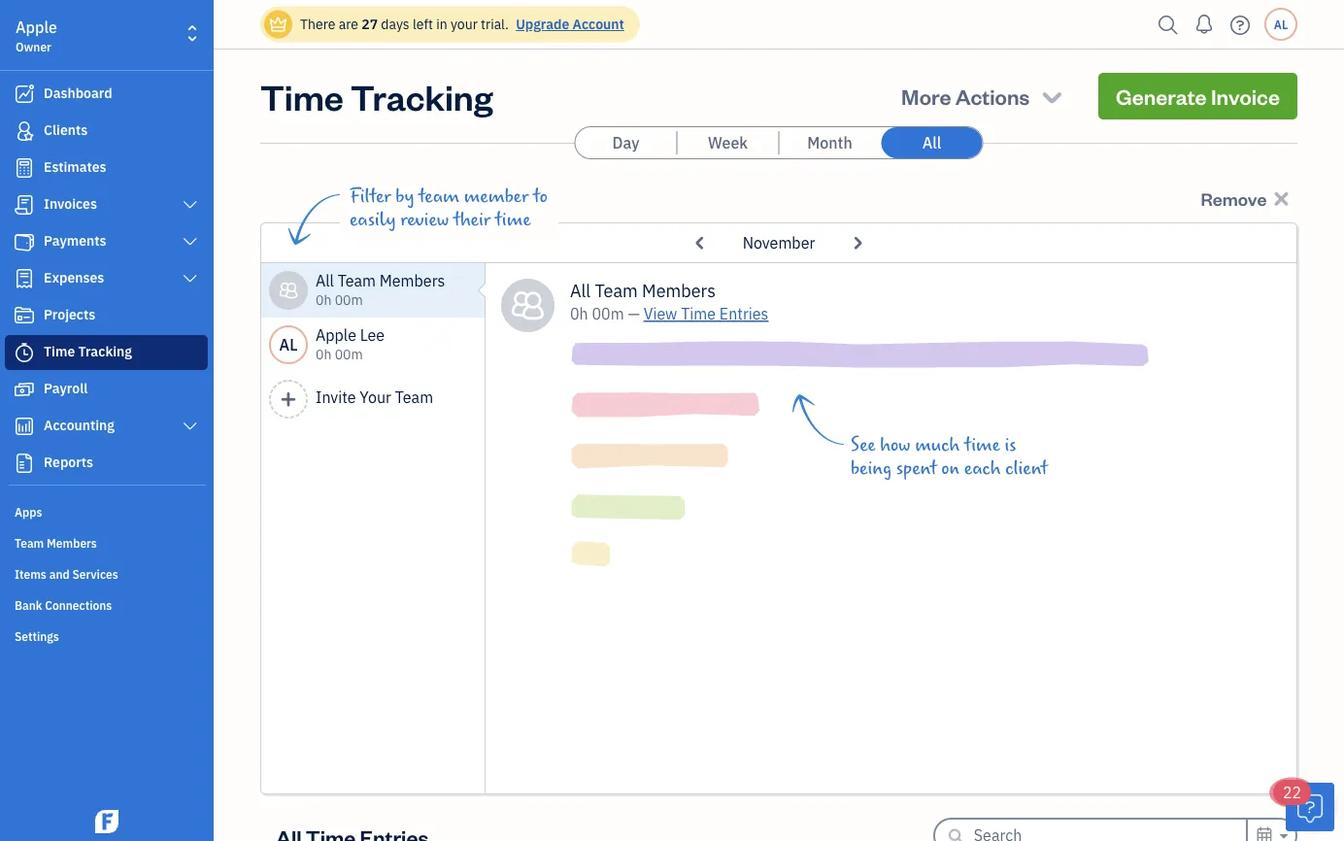 Task type: vqa. For each thing, say whether or not it's contained in the screenshot.
More
yes



Task type: locate. For each thing, give the bounding box(es) containing it.
00m for all team members 0h 00m
[[335, 291, 363, 309]]

time inside see how much time is being spent on each client
[[965, 434, 1000, 456]]

estimate image
[[13, 158, 36, 178]]

1 horizontal spatial members
[[380, 271, 445, 291]]

review
[[400, 209, 449, 230]]

time tracking down projects link
[[44, 342, 132, 360]]

chevron large down image down payments link
[[181, 271, 199, 287]]

payroll link
[[5, 372, 208, 407]]

upgrade account link
[[512, 15, 624, 33]]

time tracking
[[260, 73, 493, 119], [44, 342, 132, 360]]

invite your team
[[316, 387, 433, 407]]

time tracking down "27"
[[260, 73, 493, 119]]

0h up invite
[[316, 345, 332, 363]]

expenses link
[[5, 261, 208, 296]]

0 vertical spatial time
[[495, 209, 531, 230]]

easily
[[350, 209, 396, 230]]

al inside dropdown button
[[1274, 17, 1288, 32]]

1 vertical spatial tracking
[[78, 342, 132, 360]]

search image
[[1153, 10, 1184, 39]]

0h inside all team members 0h 00m
[[316, 291, 332, 309]]

00m up invite
[[335, 345, 363, 363]]

services
[[72, 566, 118, 582]]

remove button
[[1196, 183, 1298, 215]]

time right timer image
[[44, 342, 75, 360]]

caretdown image
[[1277, 825, 1288, 841]]

by
[[396, 186, 414, 207]]

money image
[[13, 380, 36, 399]]

0 horizontal spatial time
[[495, 209, 531, 230]]

expense image
[[13, 269, 36, 288]]

month
[[807, 133, 853, 153]]

tracking down 'left'
[[351, 73, 493, 119]]

00m inside apple lee 0h 00m
[[335, 345, 363, 363]]

1 chevron large down image from the top
[[181, 234, 199, 250]]

0 vertical spatial chevron large down image
[[181, 197, 199, 213]]

all team members 0h 00m
[[316, 271, 445, 309]]

filter by team member to easily review their time
[[350, 186, 548, 230]]

clients
[[44, 121, 88, 139]]

apple for owner
[[16, 17, 57, 37]]

there
[[300, 15, 336, 33]]

apple up owner
[[16, 17, 57, 37]]

apple left lee at top
[[316, 325, 356, 345]]

time up each
[[965, 434, 1000, 456]]

all inside all team members 0h 00m
[[316, 271, 334, 291]]

all
[[922, 133, 942, 153], [316, 271, 334, 291], [570, 279, 591, 302]]

apple inside apple lee 0h 00m
[[316, 325, 356, 345]]

actions
[[956, 82, 1030, 110]]

1 vertical spatial time tracking
[[44, 342, 132, 360]]

members for all team members 0h 00m — view time entries
[[642, 279, 716, 302]]

time down "member"
[[495, 209, 531, 230]]

chevron large down image for expenses
[[181, 271, 199, 287]]

1 vertical spatial chevron large down image
[[181, 271, 199, 287]]

1 horizontal spatial apple
[[316, 325, 356, 345]]

estimates
[[44, 158, 106, 176]]

team inside all team members 0h 00m — view time entries
[[595, 279, 638, 302]]

team down apps
[[15, 535, 44, 551]]

chevron large down image down invoices link
[[181, 234, 199, 250]]

2 chevron large down image from the top
[[181, 419, 199, 434]]

al down users 'image'
[[279, 335, 298, 355]]

members inside main element
[[47, 535, 97, 551]]

week link
[[678, 127, 779, 158]]

time right view
[[681, 304, 716, 324]]

remove
[[1201, 187, 1267, 210]]

chart image
[[13, 417, 36, 436]]

members down review
[[380, 271, 445, 291]]

al right go to help "image"
[[1274, 17, 1288, 32]]

times image
[[1271, 187, 1293, 210]]

on
[[942, 458, 960, 479]]

previous month image
[[688, 227, 713, 258]]

apple for lee
[[316, 325, 356, 345]]

00m inside all team members 0h 00m — view time entries
[[592, 304, 624, 324]]

0 vertical spatial time
[[260, 73, 344, 119]]

0h left —
[[570, 304, 588, 324]]

dashboard image
[[13, 85, 36, 104]]

00m left —
[[592, 304, 624, 324]]

members inside all team members 0h 00m — view time entries
[[642, 279, 716, 302]]

al button
[[1265, 8, 1298, 41]]

2 horizontal spatial members
[[642, 279, 716, 302]]

client image
[[13, 121, 36, 141]]

see how much time is being spent on each client
[[851, 434, 1048, 479]]

chevron large down image up payments link
[[181, 197, 199, 213]]

chevron large down image
[[181, 234, 199, 250], [181, 271, 199, 287]]

chevron large down image up reports link
[[181, 419, 199, 434]]

time
[[495, 209, 531, 230], [965, 434, 1000, 456]]

team up lee at top
[[338, 271, 376, 291]]

month link
[[780, 127, 881, 158]]

members
[[380, 271, 445, 291], [642, 279, 716, 302], [47, 535, 97, 551]]

each
[[964, 458, 1001, 479]]

resource center badge image
[[1286, 783, 1335, 831]]

1 vertical spatial time
[[965, 434, 1000, 456]]

2 horizontal spatial time
[[681, 304, 716, 324]]

entries
[[720, 304, 769, 324]]

1 chevron large down image from the top
[[181, 197, 199, 213]]

left
[[413, 15, 433, 33]]

expenses
[[44, 269, 104, 287]]

items and services link
[[5, 559, 208, 588]]

all inside all team members 0h 00m — view time entries
[[570, 279, 591, 302]]

week
[[708, 133, 748, 153]]

crown image
[[268, 14, 288, 34]]

chevron large down image
[[181, 197, 199, 213], [181, 419, 199, 434]]

apple inside main element
[[16, 17, 57, 37]]

bank connections link
[[5, 590, 208, 619]]

team
[[338, 271, 376, 291], [595, 279, 638, 302], [395, 387, 433, 407], [15, 535, 44, 551]]

0 vertical spatial tracking
[[351, 73, 493, 119]]

team up —
[[595, 279, 638, 302]]

22
[[1283, 782, 1302, 803]]

2 vertical spatial time
[[44, 342, 75, 360]]

0h inside all team members 0h 00m — view time entries
[[570, 304, 588, 324]]

1 vertical spatial apple
[[316, 325, 356, 345]]

apple lee 0h 00m
[[316, 325, 385, 363]]

0 horizontal spatial all
[[316, 271, 334, 291]]

payment image
[[13, 232, 36, 252]]

time inside main element
[[44, 342, 75, 360]]

1 vertical spatial chevron large down image
[[181, 419, 199, 434]]

2 chevron large down image from the top
[[181, 271, 199, 287]]

0 horizontal spatial time tracking
[[44, 342, 132, 360]]

all for all
[[922, 133, 942, 153]]

0 vertical spatial apple
[[16, 17, 57, 37]]

0 horizontal spatial tracking
[[78, 342, 132, 360]]

generate
[[1116, 82, 1207, 110]]

team inside invite your team button
[[395, 387, 433, 407]]

1 horizontal spatial all
[[570, 279, 591, 302]]

time
[[260, 73, 344, 119], [681, 304, 716, 324], [44, 342, 75, 360]]

tracking down projects link
[[78, 342, 132, 360]]

project image
[[13, 306, 36, 325]]

2 horizontal spatial all
[[922, 133, 942, 153]]

there are 27 days left in your trial. upgrade account
[[300, 15, 624, 33]]

1 horizontal spatial time tracking
[[260, 73, 493, 119]]

how
[[880, 434, 911, 456]]

chevron large down image inside accounting link
[[181, 419, 199, 434]]

0 horizontal spatial time
[[44, 342, 75, 360]]

members up view
[[642, 279, 716, 302]]

tracking inside main element
[[78, 342, 132, 360]]

time inside the filter by team member to easily review their time
[[495, 209, 531, 230]]

0 vertical spatial al
[[1274, 17, 1288, 32]]

timer image
[[13, 343, 36, 362]]

apps
[[15, 504, 42, 520]]

members inside all team members 0h 00m
[[380, 271, 445, 291]]

main element
[[0, 0, 262, 841]]

items
[[15, 566, 46, 582]]

client
[[1006, 458, 1048, 479]]

freshbooks image
[[91, 810, 122, 833]]

1 horizontal spatial time
[[965, 434, 1000, 456]]

0h
[[316, 291, 332, 309], [570, 304, 588, 324], [316, 345, 332, 363]]

payments
[[44, 232, 106, 250]]

1 horizontal spatial al
[[1274, 17, 1288, 32]]

00m inside all team members 0h 00m
[[335, 291, 363, 309]]

spent
[[896, 458, 937, 479]]

1 vertical spatial al
[[279, 335, 298, 355]]

team right your
[[395, 387, 433, 407]]

estimates link
[[5, 151, 208, 186]]

00m up lee at top
[[335, 291, 363, 309]]

chevrondown image
[[1039, 83, 1066, 110]]

al
[[1274, 17, 1288, 32], [279, 335, 298, 355]]

time tracking link
[[5, 335, 208, 370]]

1 vertical spatial time
[[681, 304, 716, 324]]

member
[[464, 186, 529, 207]]

0 horizontal spatial apple
[[16, 17, 57, 37]]

team inside all team members 0h 00m
[[338, 271, 376, 291]]

0 horizontal spatial al
[[279, 335, 298, 355]]

bank
[[15, 597, 42, 613]]

0h right users 'image'
[[316, 291, 332, 309]]

invoices link
[[5, 187, 208, 222]]

0 horizontal spatial members
[[47, 535, 97, 551]]

time down there
[[260, 73, 344, 119]]

accounting
[[44, 416, 115, 434]]

0h inside apple lee 0h 00m
[[316, 345, 332, 363]]

0 vertical spatial chevron large down image
[[181, 234, 199, 250]]

invoice
[[1211, 82, 1280, 110]]

members up "items and services" on the left bottom
[[47, 535, 97, 551]]



Task type: describe. For each thing, give the bounding box(es) containing it.
to
[[533, 186, 548, 207]]

apps link
[[5, 496, 208, 526]]

all team members 0h 00m — view time entries
[[570, 279, 769, 324]]

your
[[360, 387, 391, 407]]

dashboard
[[44, 84, 112, 102]]

payments link
[[5, 224, 208, 259]]

00m for all team members 0h 00m — view time entries
[[592, 304, 624, 324]]

calendar image
[[1256, 824, 1274, 841]]

payroll
[[44, 379, 88, 397]]

projects
[[44, 305, 95, 323]]

users image
[[278, 279, 299, 302]]

settings link
[[5, 621, 208, 650]]

see
[[851, 434, 876, 456]]

lee
[[360, 325, 385, 345]]

dashboard link
[[5, 77, 208, 112]]

0 vertical spatial time tracking
[[260, 73, 493, 119]]

next month image
[[845, 227, 870, 258]]

clients link
[[5, 114, 208, 149]]

0h for all team members 0h 00m
[[316, 291, 332, 309]]

is
[[1005, 434, 1017, 456]]

reports link
[[5, 446, 208, 481]]

invite your team button
[[261, 372, 486, 426]]

items and services
[[15, 566, 118, 582]]

view
[[644, 304, 677, 324]]

days
[[381, 15, 410, 33]]

are
[[339, 15, 358, 33]]

account
[[573, 15, 624, 33]]

invoice image
[[13, 195, 36, 215]]

more
[[902, 82, 951, 110]]

27
[[362, 15, 378, 33]]

reports
[[44, 453, 93, 471]]

all for all team members 0h 00m — view time entries
[[570, 279, 591, 302]]

trial.
[[481, 15, 509, 33]]

and
[[49, 566, 70, 582]]

invoices
[[44, 195, 97, 213]]

Search text field
[[974, 820, 1246, 841]]

november
[[743, 233, 815, 253]]

being
[[851, 458, 892, 479]]

team
[[419, 186, 459, 207]]

report image
[[13, 454, 36, 473]]

plus image
[[280, 390, 297, 408]]

upgrade
[[516, 15, 569, 33]]

your
[[451, 15, 478, 33]]

bank connections
[[15, 597, 112, 613]]

notifications image
[[1189, 5, 1220, 44]]

projects link
[[5, 298, 208, 333]]

view time entries button
[[644, 302, 769, 325]]

day
[[613, 133, 640, 153]]

time inside all team members 0h 00m — view time entries
[[681, 304, 716, 324]]

chevron large down image for invoices
[[181, 197, 199, 213]]

more actions button
[[884, 73, 1083, 119]]

chevron large down image for payments
[[181, 234, 199, 250]]

much
[[915, 434, 960, 456]]

more actions
[[902, 82, 1030, 110]]

team members
[[15, 535, 97, 551]]

1 horizontal spatial time
[[260, 73, 344, 119]]

generate invoice button
[[1099, 73, 1298, 119]]

—
[[628, 304, 640, 324]]

team members link
[[5, 527, 208, 557]]

all for all team members 0h 00m
[[316, 271, 334, 291]]

apple owner
[[16, 17, 57, 54]]

owner
[[16, 39, 51, 54]]

team inside team members link
[[15, 535, 44, 551]]

22 button
[[1273, 780, 1335, 831]]

go to help image
[[1225, 10, 1256, 39]]

their
[[454, 209, 491, 230]]

generate invoice
[[1116, 82, 1280, 110]]

all link
[[882, 127, 983, 158]]

invite
[[316, 387, 356, 407]]

0h for all team members 0h 00m — view time entries
[[570, 304, 588, 324]]

connections
[[45, 597, 112, 613]]

members for all team members 0h 00m
[[380, 271, 445, 291]]

accounting link
[[5, 409, 208, 444]]

1 horizontal spatial tracking
[[351, 73, 493, 119]]

chevron large down image for accounting
[[181, 419, 199, 434]]

settings
[[15, 628, 59, 644]]

time tracking inside main element
[[44, 342, 132, 360]]

in
[[436, 15, 447, 33]]

filter
[[350, 186, 391, 207]]

day link
[[576, 127, 677, 158]]



